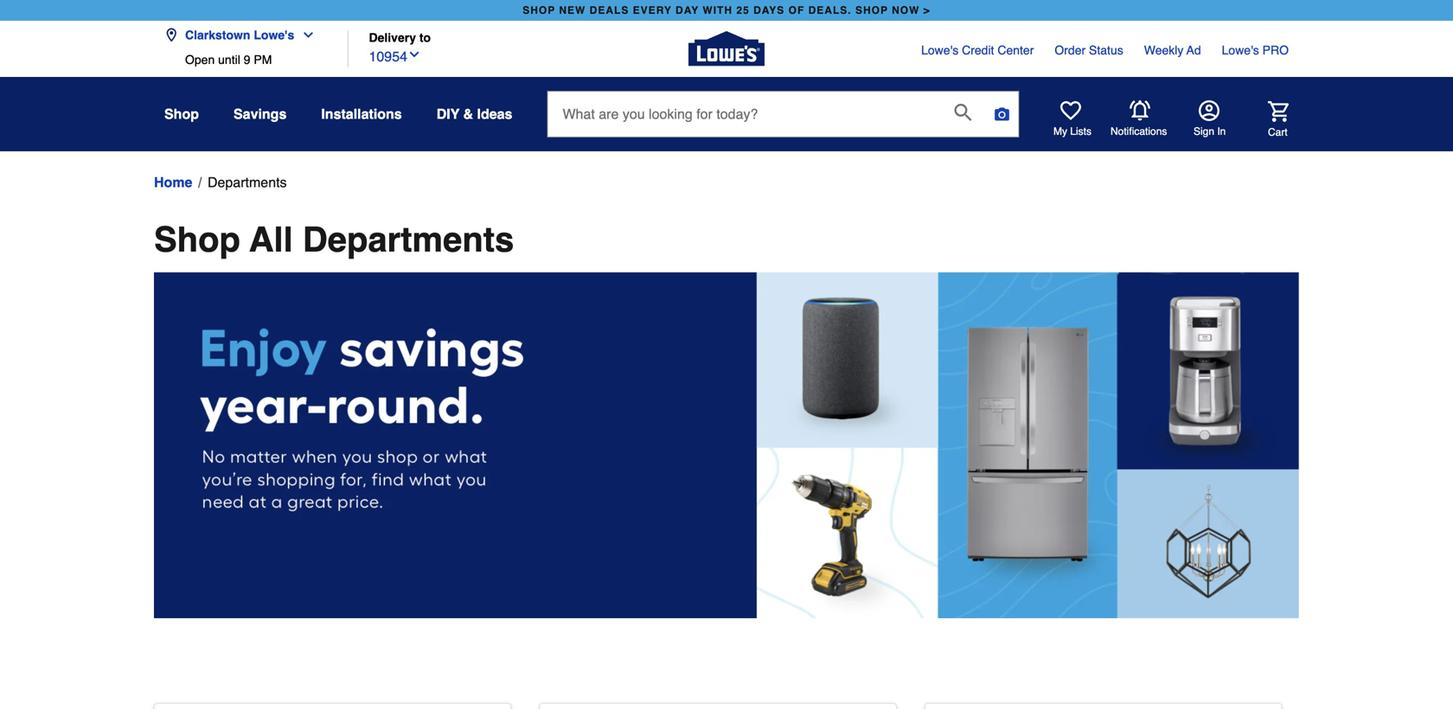 Task type: vqa. For each thing, say whether or not it's contained in the screenshot.
&
yes



Task type: locate. For each thing, give the bounding box(es) containing it.
sign
[[1194, 125, 1215, 138]]

lowe's for lowe's credit center
[[921, 43, 959, 57]]

10954
[[369, 48, 407, 64]]

clarkstown lowe's
[[185, 28, 294, 42]]

1 horizontal spatial shop
[[856, 4, 888, 16]]

ad
[[1187, 43, 1201, 57]]

cart button
[[1244, 101, 1289, 139]]

center
[[998, 43, 1034, 57]]

lowe's
[[254, 28, 294, 42], [921, 43, 959, 57], [1222, 43, 1259, 57]]

lowe's left credit
[[921, 43, 959, 57]]

0 vertical spatial shop
[[164, 106, 199, 122]]

shop left now
[[856, 4, 888, 16]]

lowe's inside "link"
[[1222, 43, 1259, 57]]

shop
[[164, 106, 199, 122], [154, 220, 240, 260]]

1 horizontal spatial departments
[[303, 220, 514, 260]]

0 vertical spatial departments
[[208, 174, 287, 190]]

all
[[249, 220, 293, 260]]

pm
[[254, 53, 272, 67]]

sign in
[[1194, 125, 1226, 138]]

2 horizontal spatial lowe's
[[1222, 43, 1259, 57]]

1 shop from the left
[[523, 4, 556, 16]]

None search field
[[547, 91, 1020, 153]]

shop new deals every day with 25 days of deals. shop now >
[[523, 4, 931, 16]]

lowe's left pro
[[1222, 43, 1259, 57]]

lowe's home improvement logo image
[[689, 11, 765, 87]]

location image
[[164, 28, 178, 42]]

my lists
[[1054, 125, 1092, 138]]

delivery
[[369, 31, 416, 45]]

every
[[633, 4, 672, 16]]

chevron down image
[[294, 28, 315, 42]]

weekly
[[1144, 43, 1184, 57]]

installations
[[321, 106, 402, 122]]

1 horizontal spatial lowe's
[[921, 43, 959, 57]]

lowe's inside 'button'
[[254, 28, 294, 42]]

lowe's home improvement account image
[[1199, 100, 1220, 121]]

to
[[419, 31, 431, 45]]

camera image
[[994, 106, 1011, 123]]

Search Query text field
[[548, 92, 941, 137]]

chevron down image
[[407, 48, 421, 61]]

in
[[1218, 125, 1226, 138]]

cart
[[1268, 126, 1288, 138]]

0 horizontal spatial shop
[[523, 4, 556, 16]]

shop for shop
[[164, 106, 199, 122]]

lowe's credit center link
[[921, 42, 1034, 59]]

0 horizontal spatial departments
[[208, 174, 287, 190]]

1 vertical spatial departments
[[303, 220, 514, 260]]

2 shop from the left
[[856, 4, 888, 16]]

credit
[[962, 43, 994, 57]]

order status link
[[1055, 42, 1124, 59]]

10954 button
[[369, 45, 421, 67]]

1 vertical spatial shop
[[154, 220, 240, 260]]

shop left the new
[[523, 4, 556, 16]]

shop down open
[[164, 106, 199, 122]]

lowe's home improvement cart image
[[1268, 101, 1289, 122]]

search image
[[955, 104, 972, 121]]

ideas
[[477, 106, 513, 122]]

shop
[[523, 4, 556, 16], [856, 4, 888, 16]]

shop down home link
[[154, 220, 240, 260]]

lowe's for lowe's pro
[[1222, 43, 1259, 57]]

installations button
[[321, 99, 402, 130]]

new
[[559, 4, 586, 16]]

deals.
[[809, 4, 852, 16]]

&
[[463, 106, 473, 122]]

lowe's up pm
[[254, 28, 294, 42]]

clarkstown lowe's button
[[164, 18, 322, 53]]

diy & ideas
[[437, 106, 513, 122]]

0 horizontal spatial lowe's
[[254, 28, 294, 42]]

deals
[[590, 4, 629, 16]]

departments
[[208, 174, 287, 190], [303, 220, 514, 260]]

order status
[[1055, 43, 1124, 57]]

day
[[676, 4, 699, 16]]

enjoy savings year-round. no matter what you're shopping for, find what you need at a great price. image
[[154, 273, 1299, 618]]



Task type: describe. For each thing, give the bounding box(es) containing it.
diy
[[437, 106, 460, 122]]

lowe's credit center
[[921, 43, 1034, 57]]

lowe's home improvement notification center image
[[1130, 100, 1151, 121]]

open
[[185, 53, 215, 67]]

until
[[218, 53, 240, 67]]

my lists link
[[1054, 100, 1092, 138]]

savings button
[[234, 99, 287, 130]]

departments link
[[208, 172, 287, 193]]

my
[[1054, 125, 1068, 138]]

home link
[[154, 172, 192, 193]]

diy & ideas button
[[437, 99, 513, 130]]

shop all departments
[[154, 220, 514, 260]]

days
[[754, 4, 785, 16]]

weekly ad
[[1144, 43, 1201, 57]]

sign in button
[[1194, 100, 1226, 138]]

home
[[154, 174, 192, 190]]

order
[[1055, 43, 1086, 57]]

with
[[703, 4, 733, 16]]

lowe's pro
[[1222, 43, 1289, 57]]

of
[[789, 4, 805, 16]]

25
[[737, 4, 750, 16]]

savings
[[234, 106, 287, 122]]

clarkstown
[[185, 28, 250, 42]]

lists
[[1070, 125, 1092, 138]]

shop for shop all departments
[[154, 220, 240, 260]]

notifications
[[1111, 125, 1167, 138]]

weekly ad link
[[1144, 42, 1201, 59]]

shop button
[[164, 99, 199, 130]]

lowe's home improvement lists image
[[1061, 100, 1081, 121]]

status
[[1089, 43, 1124, 57]]

delivery to
[[369, 31, 431, 45]]

>
[[924, 4, 931, 16]]

now
[[892, 4, 920, 16]]

9
[[244, 53, 250, 67]]

pro
[[1263, 43, 1289, 57]]

open until 9 pm
[[185, 53, 272, 67]]

lowe's pro link
[[1222, 42, 1289, 59]]

shop new deals every day with 25 days of deals. shop now > link
[[519, 0, 934, 21]]



